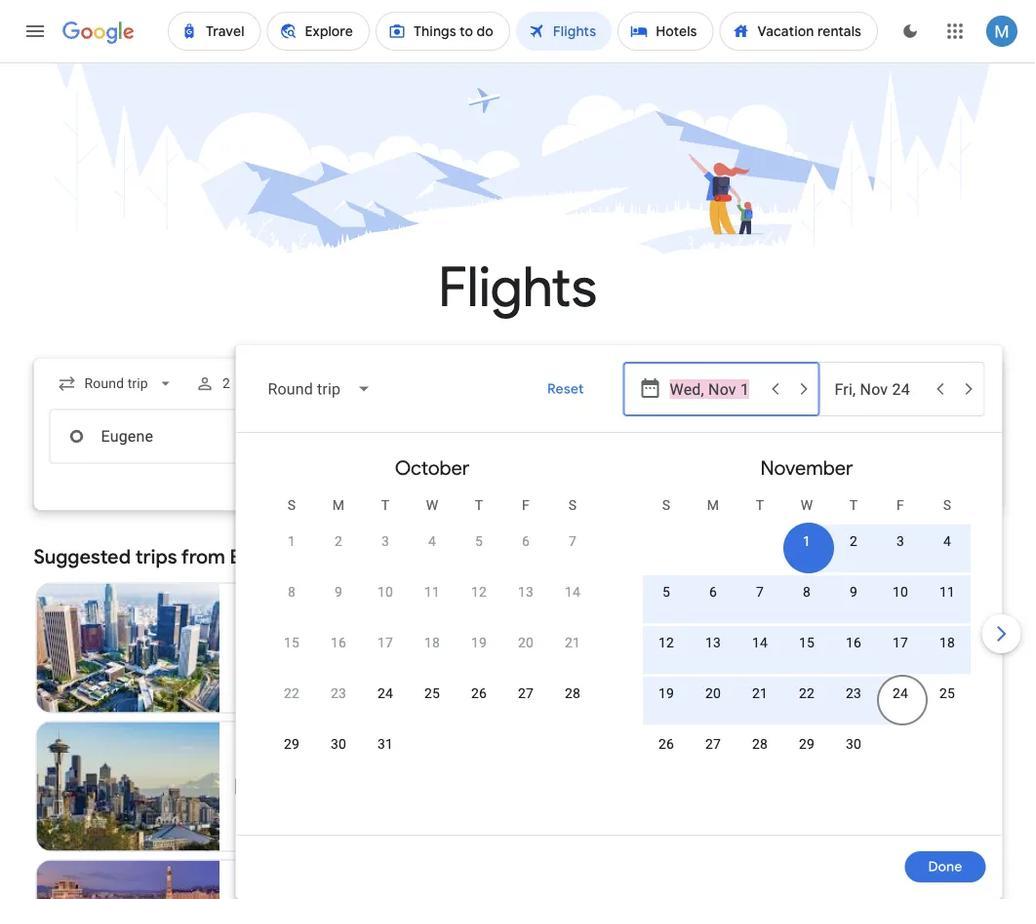 Task type: locate. For each thing, give the bounding box(es) containing it.
12 inside november row group
[[658, 635, 674, 651]]

31
[[377, 736, 393, 752]]

6 button
[[502, 532, 549, 579], [689, 582, 736, 629]]

29 for sun, oct 29 element
[[283, 736, 299, 752]]

1 horizontal spatial 5
[[662, 584, 670, 600]]

23 left fri, nov 24, return date. element
[[845, 685, 861, 701]]

1 8 from the left
[[287, 584, 295, 600]]

14 button up tue, nov 21 element
[[736, 633, 783, 680]]

30
[[330, 736, 346, 752], [845, 736, 861, 752]]

17 button up fri, nov 24, return date. element
[[877, 633, 923, 680]]

1 horizontal spatial 24 button
[[877, 684, 923, 731]]

1 horizontal spatial 9 button
[[830, 582, 877, 629]]

4 right fri, nov 3 element
[[943, 533, 951, 549]]

3
[[381, 533, 389, 549], [896, 533, 904, 549]]

1 3 from the left
[[381, 533, 389, 549]]

m
[[332, 497, 344, 513], [707, 497, 719, 513]]

m inside november row group
[[707, 497, 719, 513]]

8
[[287, 584, 295, 600], [802, 584, 810, 600]]

24 left wed, oct 25 element
[[377, 685, 393, 701]]

12 for 'thu, oct 12' element
[[471, 584, 486, 600]]

las
[[235, 876, 260, 896]]

tue, oct 24 element
[[377, 684, 393, 703]]

explore destinations button
[[823, 542, 1001, 573]]

0 vertical spatial 12 button
[[455, 582, 502, 629]]

2 8 button from the left
[[783, 582, 830, 629]]

0 horizontal spatial 23
[[330, 685, 346, 701]]

26 inside november row group
[[658, 736, 674, 752]]

29
[[283, 736, 299, 752], [798, 736, 814, 752]]

thu, nov 23 element
[[845, 684, 861, 703]]

20 left "sat, oct 21" element
[[518, 635, 533, 651]]

1 w from the left
[[426, 497, 438, 513]]

wed, oct 18 element
[[424, 633, 440, 653]]

14
[[564, 584, 580, 600], [752, 635, 767, 651]]

november row group
[[619, 441, 994, 827]]

wed, oct 4 element
[[428, 532, 436, 551]]

5 button up sun, nov 12 element
[[642, 582, 689, 629]]

0 vertical spatial 26 button
[[455, 684, 502, 731]]

3 button for november
[[877, 532, 923, 579]]

sun, oct 15 element
[[283, 633, 299, 653]]

1 button up wed, nov 8 element
[[783, 532, 830, 579]]

27 button left tue, nov 28 element at bottom right
[[689, 735, 736, 781]]

mon, nov 27 element
[[705, 735, 721, 754]]

25 left the 78 us dollars text box
[[424, 685, 440, 701]]

1 f from the left
[[521, 497, 529, 513]]

21
[[564, 635, 580, 651], [752, 685, 767, 701]]

30 inside november row group
[[845, 736, 861, 752]]

1 horizontal spatial 30 button
[[830, 735, 877, 781]]

None text field
[[49, 409, 324, 464]]

6
[[521, 533, 529, 549], [709, 584, 717, 600]]

1 horizontal spatial 16 button
[[830, 633, 877, 680]]

9 button
[[315, 582, 361, 629], [830, 582, 877, 629]]

1 4 button from the left
[[408, 532, 455, 579]]

w inside november row group
[[800, 497, 813, 513]]

f for october
[[521, 497, 529, 513]]

2 24 button from the left
[[877, 684, 923, 731]]

2 for 2 hr
[[324, 640, 331, 656]]

27 button
[[502, 684, 549, 731], [689, 735, 736, 781]]

23
[[330, 685, 346, 701], [845, 685, 861, 701]]

27 inside october row group
[[518, 685, 533, 701]]

19 button
[[455, 633, 502, 680], [642, 684, 689, 731]]

3 button
[[361, 532, 408, 579], [877, 532, 923, 579]]

17 inside november row group
[[892, 635, 908, 651]]

25 right fri, nov 24, return date. element
[[939, 685, 955, 701]]

1 vertical spatial 14 button
[[736, 633, 783, 680]]

1 vertical spatial explore
[[847, 549, 895, 566]]

tue, nov 21 element
[[752, 684, 767, 703]]

20 for mon, nov 20 "element"
[[705, 685, 721, 701]]

22 for sun, oct 22 element
[[283, 685, 299, 701]]

1 15 button from the left
[[268, 633, 315, 680]]

6 inside october row group
[[521, 533, 529, 549]]

0 horizontal spatial 12
[[471, 584, 486, 600]]

0 horizontal spatial 1
[[287, 533, 295, 549]]

13 inside october row group
[[518, 584, 533, 600]]

3 button up fri, nov 10 element
[[877, 532, 923, 579]]

5 for sun, nov 5 element
[[662, 584, 670, 600]]

w up wed, nov 1, departure date. 'element'
[[800, 497, 813, 513]]

8 inside november row group
[[802, 584, 810, 600]]

28 inside october row group
[[564, 685, 580, 701]]

20 button up mon, nov 27 "element"
[[689, 684, 736, 731]]

1 horizontal spatial 27
[[705, 736, 721, 752]]

wed, nov 1, departure date. element
[[802, 532, 810, 551]]

26 inside october row group
[[471, 685, 486, 701]]

25 inside november row group
[[939, 685, 955, 701]]

f inside october row group
[[521, 497, 529, 513]]

2 29 button from the left
[[783, 735, 830, 781]]

explore inside button
[[847, 549, 895, 566]]

2 16 from the left
[[845, 635, 861, 651]]

18 inside october row group
[[424, 635, 440, 651]]

28
[[564, 685, 580, 701], [752, 736, 767, 752]]

4 for november
[[943, 533, 951, 549]]

1 24 from the left
[[377, 685, 393, 701]]

3 inside october row group
[[381, 533, 389, 549]]

19 button up thu, oct 26 element
[[455, 633, 502, 680]]

12 button up thu, oct 19 element at the bottom left of the page
[[455, 582, 502, 629]]

22
[[283, 685, 299, 701], [798, 685, 814, 701]]

1 1 from the left
[[287, 533, 295, 549]]

None field
[[252, 366, 387, 413], [49, 366, 183, 402], [252, 366, 387, 413], [49, 366, 183, 402]]

11 button
[[408, 582, 455, 629], [923, 582, 970, 629]]

1 16 from the left
[[330, 635, 346, 651]]

21 button
[[549, 633, 596, 680], [736, 684, 783, 731]]

22 for wed, nov 22 element in the right of the page
[[798, 685, 814, 701]]

19 left mon, nov 20 "element"
[[658, 685, 674, 701]]

1 horizontal spatial 19
[[658, 685, 674, 701]]

grid
[[244, 441, 994, 847]]

23 inside november row group
[[845, 685, 861, 701]]

4 s from the left
[[943, 497, 951, 513]]

12 button
[[455, 582, 502, 629], [642, 633, 689, 680]]

4 button up wed, oct 11 element
[[408, 532, 455, 579]]

0 horizontal spatial 15
[[283, 635, 299, 651]]

30 for thu, nov 30 element
[[845, 736, 861, 752]]

11 left 'thu, oct 12' element
[[424, 584, 440, 600]]

5 button
[[455, 532, 502, 579], [642, 582, 689, 629]]

12 left fri, oct 13 "element"
[[471, 584, 486, 600]]

1 horizontal spatial 10
[[892, 584, 908, 600]]

1 vertical spatial 13
[[705, 635, 721, 651]]

1 m from the left
[[332, 497, 344, 513]]

1 button for november
[[783, 532, 830, 579]]

0 horizontal spatial w
[[426, 497, 438, 513]]

1 vertical spatial 6
[[709, 584, 717, 600]]

0 horizontal spatial 29
[[283, 736, 299, 752]]

29 for the wed, nov 29 element
[[798, 736, 814, 752]]

15 button
[[268, 633, 315, 680], [783, 633, 830, 680]]

2 inside suggested trips from eugene region
[[324, 640, 331, 656]]

5 inside row
[[662, 584, 670, 600]]

30 button right sun, oct 29 element
[[315, 735, 361, 781]]

0 vertical spatial 26
[[471, 685, 486, 701]]

1 vertical spatial 28
[[752, 736, 767, 752]]

0 horizontal spatial 3 button
[[361, 532, 408, 579]]

1 25 from the left
[[424, 685, 440, 701]]

28 button right fri, oct 27 element at the bottom
[[549, 684, 596, 731]]

17 right hr
[[377, 635, 393, 651]]

28 button right mon, nov 27 "element"
[[736, 735, 783, 781]]

4 inside october row group
[[428, 533, 436, 549]]

26 button left mon, nov 27 "element"
[[642, 735, 689, 781]]

17
[[377, 635, 393, 651], [892, 635, 908, 651]]

0 vertical spatial 20
[[518, 635, 533, 651]]

10 inside november row group
[[892, 584, 908, 600]]

row containing 15
[[268, 624, 596, 680]]

24 button up 31
[[361, 684, 408, 731]]

1 horizontal spatial 6
[[709, 584, 717, 600]]

28 inside november row group
[[752, 736, 767, 752]]

22 left thu, nov 23 element
[[798, 685, 814, 701]]

19
[[471, 635, 486, 651], [658, 685, 674, 701]]

0 horizontal spatial 2 button
[[315, 532, 361, 579]]

1 left mon, oct 2 element
[[287, 533, 295, 549]]

1 horizontal spatial 28 button
[[736, 735, 783, 781]]

0 horizontal spatial 18 button
[[408, 633, 455, 680]]

12 inside october row group
[[471, 584, 486, 600]]

las vegas button
[[36, 860, 496, 900]]

9 button up the mon, oct 16 element
[[315, 582, 361, 629]]

0 horizontal spatial 20 button
[[502, 633, 549, 680]]

s
[[287, 497, 295, 513], [568, 497, 576, 513], [662, 497, 670, 513], [943, 497, 951, 513]]

9 button inside october row group
[[315, 582, 361, 629]]

15 down angeles
[[283, 635, 299, 651]]

19 for thu, oct 19 element at the bottom left of the page
[[471, 635, 486, 651]]

4 button for october
[[408, 532, 455, 579]]

21 inside november row group
[[752, 685, 767, 701]]

2 button for november
[[830, 532, 877, 579]]

0 vertical spatial 28
[[564, 685, 580, 701]]

explore left fri, nov 3 element
[[847, 549, 895, 566]]

26
[[471, 685, 486, 701], [658, 736, 674, 752]]

done button
[[905, 844, 986, 891]]

1 inside november row group
[[802, 533, 810, 549]]

1 horizontal spatial 2 button
[[830, 532, 877, 579]]

18 button
[[408, 633, 455, 680], [923, 633, 970, 680]]

12 for sun, nov 12 element
[[658, 635, 674, 651]]

m for october
[[332, 497, 344, 513]]

15 inside november row group
[[798, 635, 814, 651]]

13 button up the 'fri, oct 20' element
[[502, 582, 549, 629]]

1 30 from the left
[[330, 736, 346, 752]]

17 right thu, nov 16 element
[[892, 635, 908, 651]]

6 inside row
[[709, 584, 717, 600]]

m inside october row group
[[332, 497, 344, 513]]

5
[[475, 533, 482, 549], [662, 584, 670, 600]]

2 23 from the left
[[845, 685, 861, 701]]

24
[[377, 685, 393, 701], [892, 685, 908, 701]]

13 button inside november row group
[[689, 633, 736, 680]]

1 25 button from the left
[[408, 684, 455, 731]]

2 15 from the left
[[798, 635, 814, 651]]

s up sun, nov 5 element
[[662, 497, 670, 513]]

12 left mon, nov 13 element
[[658, 635, 674, 651]]

1 horizontal spatial 26
[[658, 736, 674, 752]]

explore button
[[464, 489, 571, 528]]

w inside october row group
[[426, 497, 438, 513]]

25 button right fri, nov 24, return date. element
[[923, 684, 970, 731]]

1 9 button from the left
[[315, 582, 361, 629]]

s up the sat, nov 4 element
[[943, 497, 951, 513]]

4 button for november
[[923, 532, 970, 579]]

sun, oct 22 element
[[283, 684, 299, 703]]

1 horizontal spatial 13 button
[[689, 633, 736, 680]]

reset
[[547, 380, 584, 398]]

1 horizontal spatial 15
[[798, 635, 814, 651]]

0 horizontal spatial 25 button
[[408, 684, 455, 731]]

22 button up the wed, nov 29 element
[[783, 684, 830, 731]]

4 button
[[408, 532, 455, 579], [923, 532, 970, 579]]

1 horizontal spatial 24
[[892, 685, 908, 701]]

13 for fri, oct 13 "element"
[[518, 584, 533, 600]]

4
[[428, 533, 436, 549], [943, 533, 951, 549]]

30 for mon, oct 30 element
[[330, 736, 346, 752]]

eugene
[[230, 545, 298, 570]]

10 button
[[361, 582, 408, 629], [877, 582, 923, 629]]

2 30 button from the left
[[830, 735, 877, 781]]

1 horizontal spatial 18 button
[[923, 633, 970, 680]]

26 right wed, oct 25 element
[[471, 685, 486, 701]]

29 button right dec
[[268, 735, 315, 781]]

25 button
[[408, 684, 455, 731], [923, 684, 970, 731]]

10 inside october row group
[[377, 584, 393, 600]]

28 right mon, nov 27 "element"
[[752, 736, 767, 752]]

0 vertical spatial 19
[[471, 635, 486, 651]]

14 right fri, oct 13 "element"
[[564, 584, 580, 600]]

0 horizontal spatial 7 button
[[549, 532, 596, 579]]

14 inside november row group
[[752, 635, 767, 651]]

26 for sun, nov 26 element
[[658, 736, 674, 752]]

2 9 button from the left
[[830, 582, 877, 629]]

23 inside october row group
[[330, 685, 346, 701]]

1 23 from the left
[[330, 685, 346, 701]]

thu, nov 16 element
[[845, 633, 861, 653]]

explore inside button
[[507, 500, 555, 518]]

17 button up "tue, oct 24" element at the bottom left
[[361, 633, 408, 680]]

9 inside october row group
[[334, 584, 342, 600]]

7 button
[[549, 532, 596, 579], [736, 582, 783, 629]]

6 button up mon, nov 13 element
[[689, 582, 736, 629]]

2 1 from the left
[[802, 533, 810, 549]]

16 left "fri, nov 17" element
[[845, 635, 861, 651]]

29 inside november row group
[[798, 736, 814, 752]]

0 horizontal spatial 22 button
[[268, 684, 315, 731]]

mon, nov 13 element
[[705, 633, 721, 653]]

2 10 from the left
[[892, 584, 908, 600]]

0 horizontal spatial 6
[[521, 533, 529, 549]]

10 for tue, oct 10 element
[[377, 584, 393, 600]]

1 18 from the left
[[424, 635, 440, 651]]

1 10 from the left
[[377, 584, 393, 600]]

wed, nov 29 element
[[798, 735, 814, 754]]

21 inside october row group
[[564, 635, 580, 651]]

18 inside november row group
[[939, 635, 955, 651]]

sat, oct 21 element
[[564, 633, 580, 653]]

10 down 'explore destinations' button
[[892, 584, 908, 600]]

november
[[760, 456, 853, 480]]

0 horizontal spatial explore
[[507, 500, 555, 518]]

1 15 from the left
[[283, 635, 299, 651]]

1 9 from the left
[[334, 584, 342, 600]]

14 button
[[549, 582, 596, 629], [736, 633, 783, 680]]

1 16 button from the left
[[315, 633, 361, 680]]

24 button
[[361, 684, 408, 731], [877, 684, 923, 731]]

26 left mon, nov 27 "element"
[[658, 736, 674, 752]]

Return text field
[[835, 363, 924, 416]]

23 for thu, nov 23 element
[[845, 685, 861, 701]]

1 29 from the left
[[283, 736, 299, 752]]

11 button up wed, oct 18 element
[[408, 582, 455, 629]]

13
[[518, 584, 533, 600], [705, 635, 721, 651]]

1 left the thu, nov 2 element
[[802, 533, 810, 549]]

0 vertical spatial 13
[[518, 584, 533, 600]]

wed, nov 8 element
[[802, 582, 810, 602]]

17 inside october row group
[[377, 635, 393, 651]]

14 button up "sat, oct 21" element
[[549, 582, 596, 629]]

18
[[424, 635, 440, 651], [939, 635, 955, 651]]

1 horizontal spatial 9
[[849, 584, 857, 600]]

7 button up "tue, nov 14" 'element'
[[736, 582, 783, 629]]

20 button up fri, oct 27 element at the bottom
[[502, 633, 549, 680]]

row containing 8
[[268, 574, 596, 629]]

t up tue, oct 3 element
[[381, 497, 389, 513]]

2 3 from the left
[[896, 533, 904, 549]]

18 left thu, oct 19 element at the bottom left of the page
[[424, 635, 440, 651]]

wed, nov 15 element
[[798, 633, 814, 653]]

0 horizontal spatial 19 button
[[455, 633, 502, 680]]

27 for fri, oct 27 element at the bottom
[[518, 685, 533, 701]]

0 horizontal spatial 28 button
[[549, 684, 596, 731]]

1 4 from the left
[[428, 533, 436, 549]]

october
[[394, 456, 469, 480]]

25 for wed, oct 25 element
[[424, 685, 440, 701]]

mon, oct 16 element
[[330, 633, 346, 653]]

7 for tue, nov 7 element
[[756, 584, 763, 600]]

16 inside october row group
[[330, 635, 346, 651]]

2 3 button from the left
[[877, 532, 923, 579]]

sun, oct 29 element
[[283, 735, 299, 754]]

1 horizontal spatial 29
[[798, 736, 814, 752]]

1 button for october
[[268, 532, 315, 579]]

1 vertical spatial 20
[[705, 685, 721, 701]]

2 22 from the left
[[798, 685, 814, 701]]

4 button inside november row group
[[923, 532, 970, 579]]

1 horizontal spatial 21
[[752, 685, 767, 701]]

2 for mon, oct 2 element
[[334, 533, 342, 549]]

explore up fri, oct 6 element
[[507, 500, 555, 518]]

f inside november row group
[[896, 497, 904, 513]]

1
[[287, 533, 295, 549], [802, 533, 810, 549]]

2 9 from the left
[[849, 584, 857, 600]]

t down november
[[755, 497, 764, 513]]

sat, oct 28 element
[[564, 684, 580, 703]]

1 horizontal spatial 3 button
[[877, 532, 923, 579]]

18 right "fri, nov 17" element
[[939, 635, 955, 651]]

1 horizontal spatial 5 button
[[642, 582, 689, 629]]

1 horizontal spatial 22
[[798, 685, 814, 701]]

7 inside row
[[756, 584, 763, 600]]

9
[[334, 584, 342, 600], [849, 584, 857, 600]]

fri, oct 27 element
[[518, 684, 533, 703]]

flights
[[438, 254, 597, 323]]

18 for sat, nov 18 element
[[939, 635, 955, 651]]

22 inside november row group
[[798, 685, 814, 701]]

1 horizontal spatial 7
[[568, 533, 576, 549]]

2 m from the left
[[707, 497, 719, 513]]

28 for sat, oct 28 element
[[564, 685, 580, 701]]

19 inside october row group
[[471, 635, 486, 651]]

1 vertical spatial 12
[[658, 635, 674, 651]]

15 button up sun, oct 22 element
[[268, 633, 315, 680]]

0 horizontal spatial 13
[[518, 584, 533, 600]]

0 vertical spatial 7
[[568, 533, 576, 549]]

2 vertical spatial 7
[[322, 621, 330, 637]]

16 for thu, nov 16 element
[[845, 635, 861, 651]]

1 vertical spatial 12 button
[[642, 633, 689, 680]]

0 horizontal spatial 13 button
[[502, 582, 549, 629]]

13 button
[[502, 582, 549, 629], [689, 633, 736, 680]]

4 button inside october row group
[[408, 532, 455, 579]]

1 horizontal spatial 14
[[752, 635, 767, 651]]

2 button up thu, nov 9 element
[[830, 532, 877, 579]]

mon, oct 9 element
[[334, 582, 342, 602]]

20 for the 'fri, oct 20' element
[[518, 635, 533, 651]]

0 vertical spatial 5 button
[[455, 532, 502, 579]]

october row group
[[244, 441, 619, 827]]

24 inside october row group
[[377, 685, 393, 701]]

2 4 button from the left
[[923, 532, 970, 579]]

los angeles
[[235, 599, 323, 619]]

0 horizontal spatial 1 button
[[268, 532, 315, 579]]

9 button up thu, nov 16 element
[[830, 582, 877, 629]]

$78
[[456, 684, 480, 701]]

1 vertical spatial 19
[[658, 685, 674, 701]]

27
[[518, 685, 533, 701], [705, 736, 721, 752]]

1 horizontal spatial 17
[[892, 635, 908, 651]]

0 horizontal spatial 4
[[428, 533, 436, 549]]

2 30 from the left
[[845, 736, 861, 752]]

0 horizontal spatial 27 button
[[502, 684, 549, 731]]

26 button right wed, oct 25 element
[[455, 684, 502, 731]]

s up sun, oct 1 element
[[287, 497, 295, 513]]

0 horizontal spatial 14
[[564, 584, 580, 600]]

21 button up tue, nov 28 element at bottom right
[[736, 684, 783, 731]]

m down departure text field on the right of page
[[707, 497, 719, 513]]

7
[[568, 533, 576, 549], [756, 584, 763, 600], [322, 621, 330, 637]]

2 17 from the left
[[892, 635, 908, 651]]

1 horizontal spatial 19 button
[[642, 684, 689, 731]]

sat, oct 14 element
[[564, 582, 580, 602]]

0 horizontal spatial 20
[[518, 635, 533, 651]]

trips
[[135, 545, 177, 570]]

1 22 from the left
[[283, 685, 299, 701]]

20 button
[[502, 633, 549, 680], [689, 684, 736, 731]]

1 11 from the left
[[424, 584, 440, 600]]

3 button up tue, oct 10 element
[[361, 532, 408, 579]]

30 button right the wed, nov 29 element
[[830, 735, 877, 781]]

9 for mon, oct 9 element
[[334, 584, 342, 600]]

2 8 from the left
[[802, 584, 810, 600]]

2 24 from the left
[[892, 685, 908, 701]]

1 horizontal spatial m
[[707, 497, 719, 513]]

11
[[424, 584, 440, 600], [939, 584, 955, 600]]

30 button
[[315, 735, 361, 781], [830, 735, 877, 781]]

1 horizontal spatial 20 button
[[689, 684, 736, 731]]

20
[[518, 635, 533, 651], [705, 685, 721, 701]]

5 inside october row group
[[475, 533, 482, 549]]

1 24 button from the left
[[361, 684, 408, 731]]

22 button
[[268, 684, 315, 731], [783, 684, 830, 731]]

mon, oct 30 element
[[330, 735, 346, 754]]

4 right tue, oct 3 element
[[428, 533, 436, 549]]

1 horizontal spatial 11
[[939, 584, 955, 600]]

4 inside november row group
[[943, 533, 951, 549]]

1 t from the left
[[381, 497, 389, 513]]

1 1 button from the left
[[268, 532, 315, 579]]

25 for sat, nov 25 element at the right bottom of the page
[[939, 685, 955, 701]]

27 button left sat, oct 28 element
[[502, 684, 549, 731]]

10
[[377, 584, 393, 600], [892, 584, 908, 600]]

29 button left thu, nov 30 element
[[783, 735, 830, 781]]

1 23 button from the left
[[315, 684, 361, 731]]

1 horizontal spatial 22 button
[[783, 684, 830, 731]]

25 button left the 78 us dollars text box
[[408, 684, 455, 731]]

6 left tue, nov 7 element
[[709, 584, 717, 600]]

f up fri, nov 3 element
[[896, 497, 904, 513]]

0 horizontal spatial 29 button
[[268, 735, 315, 781]]

9 inside november row group
[[849, 584, 857, 600]]

13 right sun, nov 12 element
[[705, 635, 721, 651]]

21 right the 'fri, oct 20' element
[[564, 635, 580, 651]]

2
[[222, 376, 230, 392], [334, 533, 342, 549], [849, 533, 857, 549], [324, 640, 331, 656]]

7 inside october row group
[[568, 533, 576, 549]]

19 left the 'fri, oct 20' element
[[471, 635, 486, 651]]

16 button up "mon, oct 23" element
[[315, 633, 361, 680]]

15 inside october row group
[[283, 635, 299, 651]]

2 button
[[315, 532, 361, 579], [830, 532, 877, 579]]

22 inside october row group
[[283, 685, 299, 701]]

1 inside october row group
[[287, 533, 295, 549]]

16 right sun, oct 15 element
[[330, 635, 346, 651]]

f up fri, oct 6 element
[[521, 497, 529, 513]]

1 2 button from the left
[[315, 532, 361, 579]]

7 right fri, oct 6 element
[[568, 533, 576, 549]]

25 inside october row group
[[424, 685, 440, 701]]

27 left tue, nov 28 element at bottom right
[[705, 736, 721, 752]]

27 inside november row group
[[705, 736, 721, 752]]

12
[[471, 584, 486, 600], [658, 635, 674, 651]]

15 for wed, nov 15 element
[[798, 635, 814, 651]]

1 for november
[[802, 533, 810, 549]]

7 for sat, oct 7 element in the right of the page
[[568, 533, 576, 549]]

24 for fri, nov 24, return date. element
[[892, 685, 908, 701]]

t up 'thu, oct 5' 'element'
[[474, 497, 483, 513]]

1 horizontal spatial 12
[[658, 635, 674, 651]]

2 4 from the left
[[943, 533, 951, 549]]

2 t from the left
[[474, 497, 483, 513]]

19 inside november row group
[[658, 685, 674, 701]]

25
[[424, 685, 440, 701], [939, 685, 955, 701]]

1 vertical spatial 7 button
[[736, 582, 783, 629]]

20 right sun, nov 19 element
[[705, 685, 721, 701]]

1 17 from the left
[[377, 635, 393, 651]]

20 inside october row group
[[518, 635, 533, 651]]

row containing 22
[[268, 675, 596, 731]]

11 inside october row group
[[424, 584, 440, 600]]

15 for sun, oct 15 element
[[283, 635, 299, 651]]

8 inside october row group
[[287, 584, 295, 600]]

0 horizontal spatial 10
[[377, 584, 393, 600]]

3 for october
[[381, 533, 389, 549]]

alaska image
[[235, 779, 251, 795]]

22 down nonstop
[[283, 685, 299, 701]]

5 for 'thu, oct 5' 'element'
[[475, 533, 482, 549]]

explore
[[507, 500, 555, 518], [847, 549, 895, 566]]

11 inside november row group
[[939, 584, 955, 600]]

0 vertical spatial 13 button
[[502, 582, 549, 629]]

4 button up sat, nov 11 element
[[923, 532, 970, 579]]

2 f from the left
[[896, 497, 904, 513]]

7 left the mon, oct 16 element
[[322, 621, 330, 637]]

31 button
[[361, 735, 408, 781]]

19 button up sun, nov 26 element
[[642, 684, 689, 731]]

16 for the mon, oct 16 element
[[330, 635, 346, 651]]

s up sat, oct 7 element in the right of the page
[[568, 497, 576, 513]]

1 button
[[268, 532, 315, 579], [783, 532, 830, 579]]

2 11 from the left
[[939, 584, 955, 600]]

17 button
[[361, 633, 408, 680], [877, 633, 923, 680]]

next image
[[978, 611, 1025, 658]]

30 inside october row group
[[330, 736, 346, 752]]

1 3 button from the left
[[361, 532, 408, 579]]

1 vertical spatial 28 button
[[736, 735, 783, 781]]

6 button up fri, oct 13 "element"
[[502, 532, 549, 579]]

26 button
[[455, 684, 502, 731], [642, 735, 689, 781]]

29 up 2 – 9 at the left of the page
[[283, 736, 299, 752]]

2 w from the left
[[800, 497, 813, 513]]

27 right thu, oct 26 element
[[518, 685, 533, 701]]

w up wed, oct 4 element
[[426, 497, 438, 513]]

0 horizontal spatial 21
[[564, 635, 580, 651]]

2 s from the left
[[568, 497, 576, 513]]

29 left thu, nov 30 element
[[798, 736, 814, 752]]

10 right mon, oct 9 element
[[377, 584, 393, 600]]

2 29 from the left
[[798, 736, 814, 752]]

1 horizontal spatial 8
[[802, 584, 810, 600]]

28 button
[[549, 684, 596, 731], [736, 735, 783, 781]]

3 t from the left
[[755, 497, 764, 513]]

23 button up thu, nov 30 element
[[830, 684, 877, 731]]

t
[[381, 497, 389, 513], [474, 497, 483, 513], [755, 497, 764, 513], [849, 497, 857, 513]]

0 vertical spatial 14
[[564, 584, 580, 600]]

0 horizontal spatial 10 button
[[361, 582, 408, 629]]

tue, oct 31 element
[[377, 735, 393, 754]]

1 horizontal spatial 6 button
[[689, 582, 736, 629]]

23 button up mon, oct 30 element
[[315, 684, 361, 731]]

0 horizontal spatial 5
[[475, 533, 482, 549]]

10 for fri, nov 10 element
[[892, 584, 908, 600]]

29 button
[[268, 735, 315, 781], [783, 735, 830, 781]]

0 horizontal spatial 12 button
[[455, 582, 502, 629]]

1 horizontal spatial explore
[[847, 549, 895, 566]]

16 button
[[315, 633, 361, 680], [830, 633, 877, 680]]

2 inside november row group
[[849, 533, 857, 549]]

20 inside november row group
[[705, 685, 721, 701]]

row
[[268, 515, 596, 579], [783, 515, 970, 579], [268, 574, 596, 629], [642, 574, 970, 629], [268, 624, 596, 680], [642, 624, 970, 680], [268, 675, 596, 731], [642, 675, 970, 731], [268, 726, 408, 781], [642, 726, 877, 781]]

26 for thu, oct 26 element
[[471, 685, 486, 701]]

2 inside october row group
[[334, 533, 342, 549]]

f
[[521, 497, 529, 513], [896, 497, 904, 513]]

24 for "tue, oct 24" element at the bottom left
[[377, 685, 393, 701]]

dec
[[235, 759, 259, 775]]

wed, oct 11 element
[[424, 582, 440, 602]]

13 left sat, oct 14 element
[[518, 584, 533, 600]]

1 vertical spatial 13 button
[[689, 633, 736, 680]]

16 inside november row group
[[845, 635, 861, 651]]

1 18 button from the left
[[408, 633, 455, 680]]

16 button up thu, nov 23 element
[[830, 633, 877, 680]]

23 button
[[315, 684, 361, 731], [830, 684, 877, 731]]

2 11 button from the left
[[923, 582, 970, 629]]

2 2 button from the left
[[830, 532, 877, 579]]

18 button up sat, nov 25 element at the right bottom of the page
[[923, 633, 970, 680]]

sun, nov 12 element
[[658, 633, 674, 653]]

13 for mon, nov 13 element
[[705, 635, 721, 651]]

1 horizontal spatial 10 button
[[877, 582, 923, 629]]

3 inside november row group
[[896, 533, 904, 549]]

2 18 from the left
[[939, 635, 955, 651]]

2 10 button from the left
[[877, 582, 923, 629]]

13 inside november row group
[[705, 635, 721, 651]]

0 horizontal spatial 14 button
[[549, 582, 596, 629]]

fri, nov 17 element
[[892, 633, 908, 653]]

16
[[330, 635, 346, 651], [845, 635, 861, 651]]

29 inside october row group
[[283, 736, 299, 752]]

wed, nov 22 element
[[798, 684, 814, 703]]

24 inside november row group
[[892, 685, 908, 701]]

14 inside october row group
[[564, 584, 580, 600]]

2 25 from the left
[[939, 685, 955, 701]]

suggested trips from eugene region
[[34, 534, 1001, 900]]

sun, oct 1 element
[[287, 532, 295, 551]]

explore for explore destinations
[[847, 549, 895, 566]]

15
[[283, 635, 299, 651], [798, 635, 814, 651]]

tue, oct 17 element
[[377, 633, 393, 653]]

Departure text field
[[670, 410, 804, 463]]

3 right mon, oct 2 element
[[381, 533, 389, 549]]

grid containing october
[[244, 441, 994, 847]]

2 1 button from the left
[[783, 532, 830, 579]]

10 button up "fri, nov 17" element
[[877, 582, 923, 629]]

0 horizontal spatial 27
[[518, 685, 533, 701]]

0 vertical spatial 27
[[518, 685, 533, 701]]



Task type: vqa. For each thing, say whether or not it's contained in the screenshot.


Task type: describe. For each thing, give the bounding box(es) containing it.
2 23 button from the left
[[830, 684, 877, 731]]

2 button for october
[[315, 532, 361, 579]]

17 for "fri, nov 17" element
[[892, 635, 908, 651]]

fri, oct 20 element
[[518, 633, 533, 653]]

w for october
[[426, 497, 438, 513]]

fri, nov 24, return date. element
[[892, 684, 908, 703]]

tue, oct 3 element
[[381, 532, 389, 551]]

2 hr
[[324, 640, 348, 656]]

sun, nov 5 element
[[662, 582, 670, 602]]

18 for wed, oct 18 element
[[424, 635, 440, 651]]

fri, nov 3 element
[[896, 532, 904, 551]]

2 inside popup button
[[222, 376, 230, 392]]

2 15 button from the left
[[783, 633, 830, 680]]

wed, oct 25 element
[[424, 684, 440, 703]]

thu, oct 26 element
[[471, 684, 486, 703]]

tue, oct 10 element
[[377, 582, 393, 602]]

destinations
[[898, 549, 978, 566]]

2 16 button from the left
[[830, 633, 877, 680]]

mon, oct 2 element
[[334, 532, 342, 551]]

9 button inside november row group
[[830, 582, 877, 629]]

27 for mon, nov 27 "element"
[[705, 736, 721, 752]]

14 for "tue, nov 14" 'element'
[[752, 635, 767, 651]]

1 22 button from the left
[[268, 684, 315, 731]]

0 horizontal spatial 5 button
[[455, 532, 502, 579]]

0 horizontal spatial 6 button
[[502, 532, 549, 579]]

1 horizontal spatial 27 button
[[689, 735, 736, 781]]

tue, nov 7 element
[[756, 582, 763, 602]]

sun, nov 26 element
[[658, 735, 674, 754]]

nov
[[235, 621, 260, 637]]

explore destinations
[[847, 549, 978, 566]]

17 for tue, oct 17 element
[[377, 635, 393, 651]]

19 for sun, nov 19 element
[[658, 685, 674, 701]]

sat, oct 7 element
[[568, 532, 576, 551]]

sun, oct 8 element
[[287, 582, 295, 602]]

1 for october
[[287, 533, 295, 549]]

thu, nov 9 element
[[849, 582, 857, 602]]

hr
[[335, 640, 348, 656]]

row containing 5
[[642, 574, 970, 629]]

suggested
[[34, 545, 131, 570]]

Return text field
[[835, 410, 969, 463]]

3 s from the left
[[662, 497, 670, 513]]

change appearance image
[[887, 8, 934, 55]]

28 for tue, nov 28 element at bottom right
[[752, 736, 767, 752]]

suggested trips from eugene
[[34, 545, 298, 570]]

$118
[[452, 822, 480, 840]]

nonstop
[[259, 640, 312, 656]]

seattle
[[235, 738, 287, 758]]

thu, oct 12 element
[[471, 582, 486, 602]]

30 – dec
[[264, 621, 318, 637]]

24 button inside october row group
[[361, 684, 408, 731]]

row containing 19
[[642, 675, 970, 731]]

row containing 26
[[642, 726, 877, 781]]

seattle dec 2 – 9
[[235, 738, 294, 775]]

3 for november
[[896, 533, 904, 549]]

24 button inside november row group
[[877, 684, 923, 731]]

thu, nov 30 element
[[845, 735, 861, 754]]

2 18 button from the left
[[923, 633, 970, 680]]

sun, nov 19 element
[[658, 684, 674, 703]]

4 t from the left
[[849, 497, 857, 513]]

1 30 button from the left
[[315, 735, 361, 781]]

nov 30 – dec 7
[[235, 621, 330, 637]]

0 vertical spatial 27 button
[[502, 684, 549, 731]]

6 for fri, oct 6 element
[[521, 533, 529, 549]]

fri, oct 13 element
[[518, 582, 533, 602]]

explore for explore
[[507, 500, 555, 518]]

fri, oct 6 element
[[521, 532, 529, 551]]

row containing 12
[[642, 624, 970, 680]]

21 for tue, nov 21 element
[[752, 685, 767, 701]]

13 button inside october row group
[[502, 582, 549, 629]]

grid inside 'flight' search box
[[244, 441, 994, 847]]

14 for sat, oct 14 element
[[564, 584, 580, 600]]

mon, nov 6 element
[[709, 582, 717, 602]]

thu, oct 5 element
[[475, 532, 482, 551]]

1 10 button from the left
[[361, 582, 408, 629]]

4 for october
[[428, 533, 436, 549]]

2 – 9
[[263, 759, 294, 775]]

angeles
[[264, 599, 323, 619]]

sat, nov 18 element
[[939, 633, 955, 653]]

23 for "mon, oct 23" element
[[330, 685, 346, 701]]

f for november
[[896, 497, 904, 513]]

2 for the thu, nov 2 element
[[849, 533, 857, 549]]

0 vertical spatial 28 button
[[549, 684, 596, 731]]

0 horizontal spatial 21 button
[[549, 633, 596, 680]]

1 17 button from the left
[[361, 633, 408, 680]]

11 for sat, nov 11 element
[[939, 584, 955, 600]]

sat, nov 11 element
[[939, 582, 955, 602]]

Flight search field
[[18, 345, 1025, 900]]

11 for wed, oct 11 element
[[424, 584, 440, 600]]

row containing 29
[[268, 726, 408, 781]]

thu, oct 19 element
[[471, 633, 486, 653]]

2 button
[[187, 361, 265, 407]]

sat, nov 25 element
[[939, 684, 955, 703]]

2 17 button from the left
[[877, 633, 923, 680]]

thu, nov 2 element
[[849, 532, 857, 551]]

7 inside suggested trips from eugene region
[[322, 621, 330, 637]]

1 8 button from the left
[[268, 582, 315, 629]]

1 29 button from the left
[[268, 735, 315, 781]]

0 vertical spatial 19 button
[[455, 633, 502, 680]]

fri, nov 10 element
[[892, 582, 908, 602]]

78 US dollars text field
[[456, 684, 480, 701]]

main menu image
[[23, 20, 47, 43]]

6 for 'mon, nov 6' element at right bottom
[[709, 584, 717, 600]]

1 vertical spatial 20 button
[[689, 684, 736, 731]]

1 horizontal spatial 21 button
[[736, 684, 783, 731]]

21 for "sat, oct 21" element
[[564, 635, 580, 651]]

w for november
[[800, 497, 813, 513]]

1 horizontal spatial 26 button
[[642, 735, 689, 781]]

2 25 button from the left
[[923, 684, 970, 731]]

118 US dollars text field
[[452, 822, 480, 840]]

0 horizontal spatial 26 button
[[455, 684, 502, 731]]

from
[[181, 545, 225, 570]]

tue, nov 28 element
[[752, 735, 767, 754]]

0 vertical spatial 20 button
[[502, 633, 549, 680]]

tue, nov 14 element
[[752, 633, 767, 653]]

1 s from the left
[[287, 497, 295, 513]]

mon, nov 20 element
[[705, 684, 721, 703]]

las vegas
[[235, 876, 307, 896]]

3 button for october
[[361, 532, 408, 579]]

reset button
[[524, 366, 607, 413]]

m for november
[[707, 497, 719, 513]]

Departure text field
[[670, 363, 760, 416]]

8 for sun, oct 8 element
[[287, 584, 295, 600]]

mon, oct 23 element
[[330, 684, 346, 703]]

1 11 button from the left
[[408, 582, 455, 629]]

sat, nov 4 element
[[943, 532, 951, 551]]

1 horizontal spatial 7 button
[[736, 582, 783, 629]]

los
[[235, 599, 261, 619]]

9 for thu, nov 9 element
[[849, 584, 857, 600]]

vegas
[[263, 876, 307, 896]]

1 horizontal spatial 12 button
[[642, 633, 689, 680]]

2 22 button from the left
[[783, 684, 830, 731]]

8 for wed, nov 8 element
[[802, 584, 810, 600]]

done
[[928, 859, 962, 876]]



